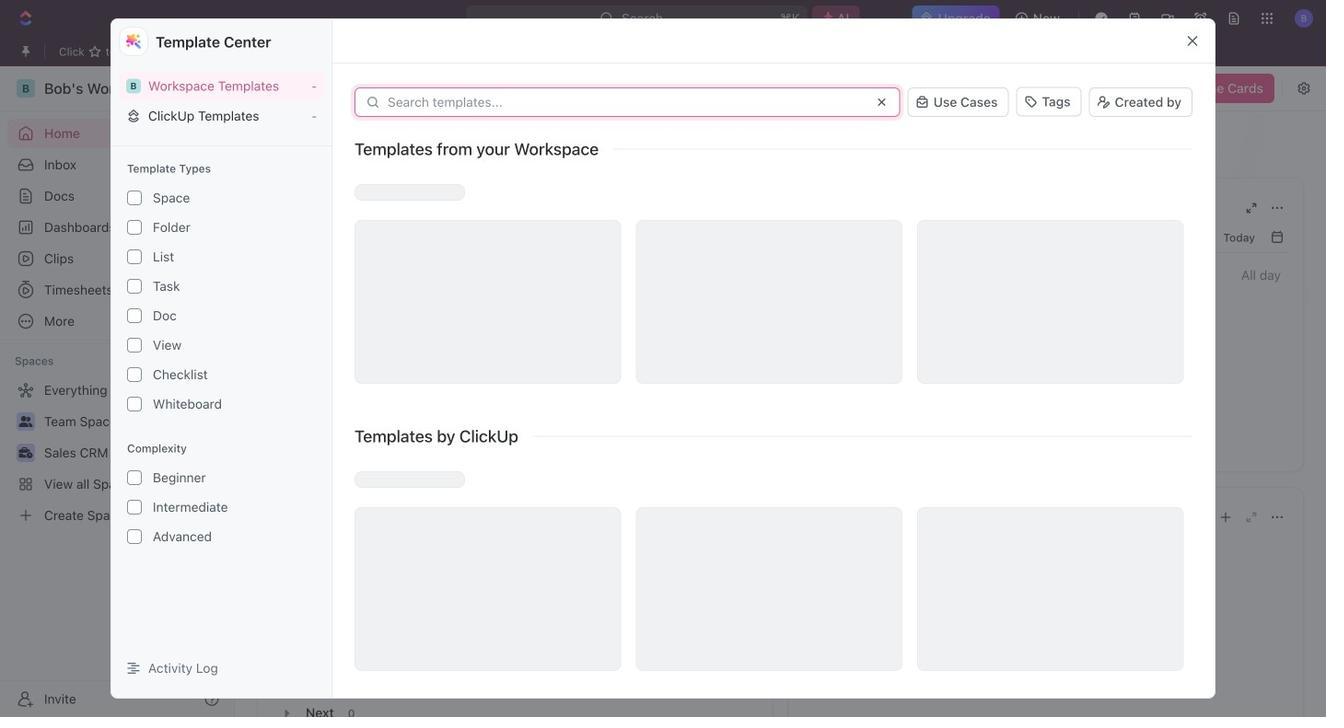 Task type: vqa. For each thing, say whether or not it's contained in the screenshot.
Whiteboards link
no



Task type: describe. For each thing, give the bounding box(es) containing it.
tree inside sidebar 'navigation'
[[7, 376, 227, 531]]

sidebar navigation
[[0, 66, 235, 718]]

bob's workspace, , element
[[126, 79, 141, 93]]



Task type: locate. For each thing, give the bounding box(es) containing it.
None checkbox
[[127, 220, 142, 235], [127, 250, 142, 265], [127, 279, 142, 294], [127, 338, 142, 353], [127, 397, 142, 412], [127, 471, 142, 486], [127, 500, 142, 515], [127, 220, 142, 235], [127, 250, 142, 265], [127, 279, 142, 294], [127, 338, 142, 353], [127, 397, 142, 412], [127, 471, 142, 486], [127, 500, 142, 515]]

None checkbox
[[127, 191, 142, 206], [127, 309, 142, 323], [127, 368, 142, 382], [127, 530, 142, 545], [127, 191, 142, 206], [127, 309, 142, 323], [127, 368, 142, 382], [127, 530, 142, 545]]

Search templates... text field
[[388, 95, 864, 110]]

tree
[[7, 376, 227, 531]]



